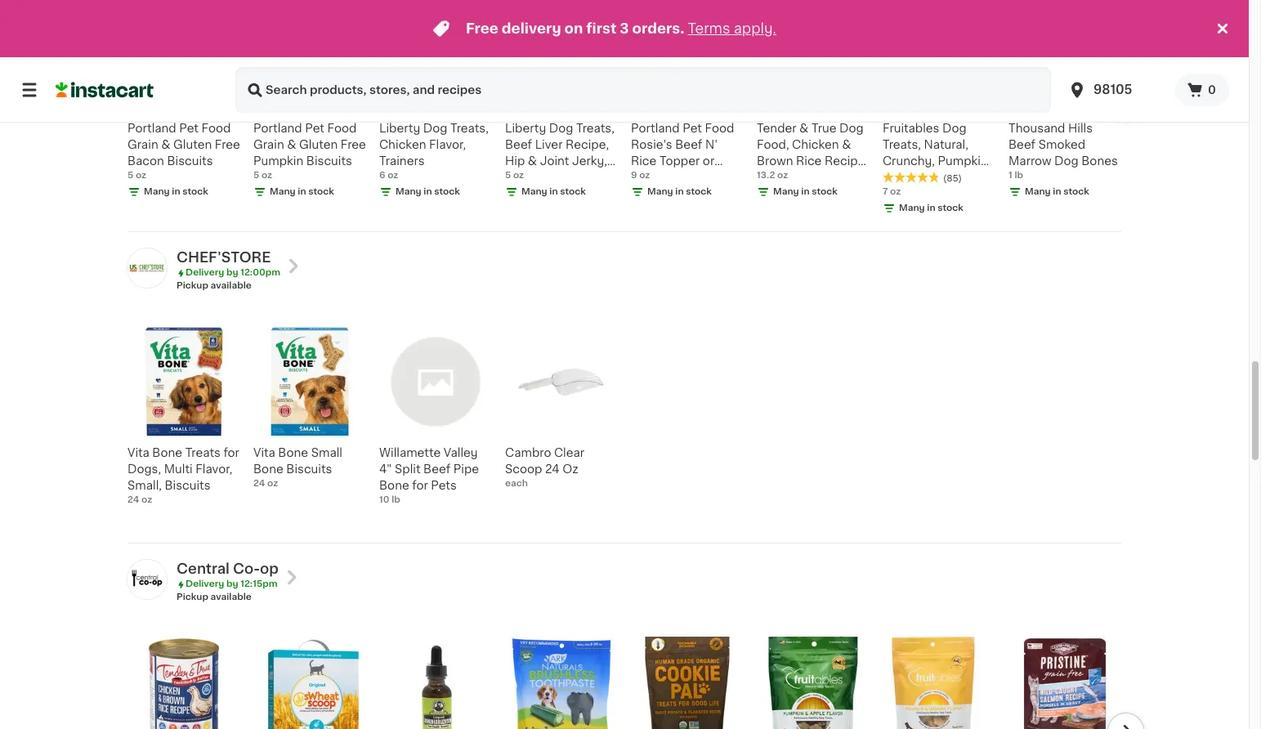 Task type: locate. For each thing, give the bounding box(es) containing it.
grain inside portland pet food grain & gluten free bacon biscuits 5 oz
[[128, 139, 158, 151]]

food for portland pet food grain & gluten free pumpkin biscuits
[[327, 123, 357, 134]]

by down chef'store
[[226, 268, 238, 277]]

dog inside tender & true dog food, chicken & brown rice recipe, pate
[[840, 123, 864, 134]]

treats, for fruitables dog treats, natural, crunchy, pumpkin & blueberry flavor
[[883, 139, 921, 151]]

vita bone small bone biscuits 24 oz
[[253, 447, 342, 488]]

7
[[883, 187, 888, 196]]

1 vertical spatial delivery
[[186, 580, 224, 589]]

1 vertical spatial item carousel region
[[105, 319, 1121, 536]]

1 delivery from the top
[[186, 268, 224, 277]]

0 vertical spatial flavor,
[[429, 139, 466, 151]]

stock down portland pet food grain & gluten free pumpkin biscuits 5 oz at the left top
[[308, 187, 334, 196]]

treats, inside liberty dog treats, chicken flavor, trainers 6 oz
[[450, 123, 489, 134]]

marrow
[[1009, 155, 1052, 167]]

rice inside portland pet food rosie's beef n' rice topper or homestyle meal
[[631, 155, 657, 167]]

flavor,
[[429, 139, 466, 151], [196, 464, 232, 475]]

2 pickup available from the top
[[177, 593, 252, 602]]

1 vertical spatial pickup
[[177, 593, 208, 602]]

stock down portland pet food grain & gluten free bacon biscuits 5 oz
[[182, 187, 208, 196]]

biscuits for small,
[[165, 480, 211, 491]]

5 right portland pet food grain & gluten free bacon biscuits 5 oz
[[253, 171, 259, 180]]

chicken
[[379, 139, 426, 151], [792, 139, 839, 151]]

gluten
[[173, 139, 212, 151], [299, 139, 338, 151]]

free for portland pet food grain & gluten free pumpkin biscuits
[[341, 139, 366, 151]]

bacon
[[128, 155, 164, 167]]

2 horizontal spatial treats,
[[883, 139, 921, 151]]

item carousel region containing portland pet food grain & gluten free bacon biscuits
[[105, 0, 1144, 225]]

2 vita from the left
[[253, 447, 275, 459]]

2 horizontal spatial pet
[[683, 123, 702, 134]]

24 down small,
[[128, 495, 139, 504]]

0 horizontal spatial 5
[[128, 171, 133, 180]]

for down split
[[412, 480, 428, 491]]

2 food from the left
[[327, 123, 357, 134]]

many in stock
[[144, 187, 208, 196], [270, 187, 334, 196], [396, 187, 460, 196], [521, 187, 586, 196], [647, 187, 712, 196], [773, 187, 838, 196], [1025, 187, 1089, 196], [899, 204, 964, 213]]

pickup down chef'store
[[177, 281, 208, 290]]

oz
[[136, 171, 146, 180], [262, 171, 272, 180], [388, 171, 398, 180], [513, 171, 524, 180], [639, 171, 650, 180], [777, 171, 788, 180], [890, 187, 901, 196], [267, 479, 278, 488], [141, 495, 152, 504]]

12:00pm
[[240, 268, 280, 277]]

gluten inside portland pet food grain & gluten free bacon biscuits 5 oz
[[173, 139, 212, 151]]

stock down (85)
[[938, 204, 964, 213]]

1 horizontal spatial 5
[[253, 171, 259, 180]]

many in stock down joint
[[521, 187, 586, 196]]

1 rice from the left
[[631, 155, 657, 167]]

portland inside portland pet food grain & gluten free bacon biscuits 5 oz
[[128, 123, 176, 134]]

0 horizontal spatial grain
[[128, 139, 158, 151]]

in down joint
[[550, 187, 558, 196]]

2 horizontal spatial 24
[[545, 464, 560, 475]]

in down portland pet food grain & gluten free pumpkin biscuits 5 oz at the left top
[[298, 187, 306, 196]]

pet inside portland pet food grain & gluten free bacon biscuits 5 oz
[[179, 123, 199, 134]]

food
[[202, 123, 231, 134], [327, 123, 357, 134], [705, 123, 734, 134]]

many down trainers
[[396, 187, 422, 196]]

9 oz
[[631, 171, 650, 180]]

oz inside portland pet food grain & gluten free pumpkin biscuits 5 oz
[[262, 171, 272, 180]]

5 inside portland pet food grain & gluten free pumpkin biscuits 5 oz
[[253, 171, 259, 180]]

stock down bones at top right
[[1064, 187, 1089, 196]]

&
[[800, 123, 809, 134], [161, 139, 170, 151], [287, 139, 296, 151], [842, 139, 851, 151], [528, 155, 537, 167], [883, 172, 892, 183]]

13.2 oz
[[757, 171, 788, 180]]

item carousel region containing vita bone treats for dogs, multi flavor, small, biscuits
[[105, 319, 1121, 536]]

many down 13.2 oz
[[773, 187, 799, 196]]

food inside portland pet food rosie's beef n' rice topper or homestyle meal
[[705, 123, 734, 134]]

bone
[[152, 447, 182, 459], [278, 447, 308, 459], [253, 464, 283, 475], [379, 480, 409, 491]]

pet
[[179, 123, 199, 134], [305, 123, 324, 134], [683, 123, 702, 134]]

biscuits left trainers
[[306, 155, 352, 167]]

5
[[128, 171, 133, 180], [253, 171, 259, 180], [505, 171, 511, 180]]

dog inside liberty dog treats, chicken flavor, trainers 6 oz
[[423, 123, 447, 134]]

pickup available
[[177, 281, 252, 290], [177, 593, 252, 602]]

2 vertical spatial 24
[[128, 495, 139, 504]]

by for chef'store
[[226, 268, 238, 277]]

portland for portland pet food grain & gluten free bacon biscuits
[[128, 123, 176, 134]]

biscuits inside portland pet food grain & gluten free bacon biscuits 5 oz
[[167, 155, 213, 167]]

1
[[1009, 171, 1013, 180]]

bone inside vita bone treats for dogs, multi flavor, small, biscuits 24 oz
[[152, 447, 182, 459]]

0 vertical spatial pickup
[[177, 281, 208, 290]]

stock down tender & true dog food, chicken & brown rice recipe, pate
[[812, 187, 838, 196]]

adult
[[505, 172, 536, 183]]

rice inside tender & true dog food, chicken & brown rice recipe, pate
[[796, 155, 822, 167]]

1 chicken from the left
[[379, 139, 426, 151]]

recipe, inside liberty dog treats, beef liver recipe, hip & joint jerky, adult
[[566, 139, 609, 151]]

biscuits right bacon
[[167, 155, 213, 167]]

pumpkin
[[253, 155, 303, 167], [938, 155, 988, 167]]

1 portland from the left
[[128, 123, 176, 134]]

3 portland from the left
[[631, 123, 680, 134]]

pickup available down delivery by 12:15pm
[[177, 593, 252, 602]]

stock down jerky, in the top of the page
[[560, 187, 586, 196]]

oz inside vita bone treats for dogs, multi flavor, small, biscuits 24 oz
[[141, 495, 152, 504]]

food inside portland pet food grain & gluten free pumpkin biscuits 5 oz
[[327, 123, 357, 134]]

2 rice from the left
[[796, 155, 822, 167]]

1 horizontal spatial lb
[[1015, 171, 1023, 180]]

2 horizontal spatial portland
[[631, 123, 680, 134]]

1 horizontal spatial treats,
[[576, 123, 615, 134]]

13.2
[[757, 171, 775, 180]]

1 horizontal spatial gluten
[[299, 139, 338, 151]]

1 horizontal spatial liberty
[[505, 123, 546, 134]]

in down "thousand hills beef smoked marrow dog bones 1 lb"
[[1053, 187, 1061, 196]]

0 horizontal spatial vita
[[128, 447, 149, 459]]

0 horizontal spatial liberty
[[379, 123, 420, 134]]

dog up trainers
[[423, 123, 447, 134]]

many in stock down portland pet food grain & gluten free pumpkin biscuits 5 oz at the left top
[[270, 187, 334, 196]]

0 horizontal spatial chicken
[[379, 139, 426, 151]]

1 vertical spatial flavor,
[[196, 464, 232, 475]]

stock down meal at the right top of the page
[[686, 187, 712, 196]]

liberty for beef
[[505, 123, 546, 134]]

1 gluten from the left
[[173, 139, 212, 151]]

op
[[260, 563, 279, 576]]

in down homestyle
[[675, 187, 684, 196]]

dog up liver
[[549, 123, 573, 134]]

1 horizontal spatial portland
[[253, 123, 302, 134]]

1 5 from the left
[[128, 171, 133, 180]]

1 vertical spatial for
[[412, 480, 428, 491]]

bones
[[1082, 155, 1118, 167]]

2 by from the top
[[226, 580, 238, 589]]

n'
[[705, 139, 718, 151]]

1 horizontal spatial food
[[327, 123, 357, 134]]

2 delivery from the top
[[186, 580, 224, 589]]

treats,
[[450, 123, 489, 134], [576, 123, 615, 134], [883, 139, 921, 151]]

in
[[172, 187, 180, 196], [298, 187, 306, 196], [424, 187, 432, 196], [550, 187, 558, 196], [675, 187, 684, 196], [801, 187, 810, 196], [1053, 187, 1061, 196], [927, 204, 936, 213]]

liberty up liver
[[505, 123, 546, 134]]

pickup available down delivery by 12:00pm
[[177, 281, 252, 290]]

portland pet food grain & gluten free bacon biscuits 5 oz
[[128, 123, 240, 180]]

5 inside portland pet food grain & gluten free bacon biscuits 5 oz
[[128, 171, 133, 180]]

3 food from the left
[[705, 123, 734, 134]]

rice up 9 oz
[[631, 155, 657, 167]]

for inside vita bone treats for dogs, multi flavor, small, biscuits 24 oz
[[224, 447, 239, 459]]

grain
[[128, 139, 158, 151], [253, 139, 284, 151]]

by down central co-op
[[226, 580, 238, 589]]

4"
[[379, 464, 392, 475]]

biscuits down multi
[[165, 480, 211, 491]]

liberty inside liberty dog treats, chicken flavor, trainers 6 oz
[[379, 123, 420, 134]]

pet inside portland pet food rosie's beef n' rice topper or homestyle meal
[[683, 123, 702, 134]]

in for thousand hills beef smoked marrow dog bones
[[1053, 187, 1061, 196]]

beef up hip
[[505, 139, 532, 151]]

many in stock down trainers
[[396, 187, 460, 196]]

grain inside portland pet food grain & gluten free pumpkin biscuits 5 oz
[[253, 139, 284, 151]]

2 pickup from the top
[[177, 593, 208, 602]]

1 vertical spatial 24
[[253, 479, 265, 488]]

rice right brown
[[796, 155, 822, 167]]

5 down bacon
[[128, 171, 133, 180]]

beef inside portland pet food rosie's beef n' rice topper or homestyle meal
[[675, 139, 702, 151]]

0 vertical spatial 24
[[545, 464, 560, 475]]

for
[[224, 447, 239, 459], [412, 480, 428, 491]]

recipe, down true
[[825, 155, 868, 167]]

available down delivery by 12:00pm
[[211, 281, 252, 290]]

beef inside liberty dog treats, beef liver recipe, hip & joint jerky, adult
[[505, 139, 532, 151]]

0 horizontal spatial flavor,
[[196, 464, 232, 475]]

1 pet from the left
[[179, 123, 199, 134]]

in down tender & true dog food, chicken & brown rice recipe, pate
[[801, 187, 810, 196]]

free for portland pet food grain & gluten free bacon biscuits
[[215, 139, 240, 151]]

1 by from the top
[[226, 268, 238, 277]]

1 pickup from the top
[[177, 281, 208, 290]]

0 horizontal spatial rice
[[631, 155, 657, 167]]

0 horizontal spatial lb
[[392, 495, 400, 504]]

1 vita from the left
[[128, 447, 149, 459]]

item carousel region
[[105, 0, 1144, 225], [105, 319, 1121, 536], [128, 630, 1144, 729]]

dog inside liberty dog treats, beef liver recipe, hip & joint jerky, adult
[[549, 123, 573, 134]]

vita up dogs,
[[128, 447, 149, 459]]

in for liberty dog treats, beef liver recipe, hip & joint jerky, adult
[[550, 187, 558, 196]]

5 down hip
[[505, 171, 511, 180]]

portland pet food grain & gluten free pumpkin biscuits 5 oz
[[253, 123, 366, 180]]

pickup
[[177, 281, 208, 290], [177, 593, 208, 602]]

many down portland pet food grain & gluten free pumpkin biscuits 5 oz at the left top
[[270, 187, 296, 196]]

None search field
[[235, 67, 1051, 113]]

2 5 from the left
[[253, 171, 259, 180]]

free inside portland pet food grain & gluten free pumpkin biscuits 5 oz
[[341, 139, 366, 151]]

for inside willamette valley 4" split beef pipe bone for pets 10 lb
[[412, 480, 428, 491]]

food inside portland pet food grain & gluten free bacon biscuits 5 oz
[[202, 123, 231, 134]]

instacart logo image
[[56, 80, 154, 100]]

pumpkin inside fruitables dog treats, natural, crunchy, pumpkin & blueberry flavor
[[938, 155, 988, 167]]

gluten inside portland pet food grain & gluten free pumpkin biscuits 5 oz
[[299, 139, 338, 151]]

1 food from the left
[[202, 123, 231, 134]]

2 vertical spatial item carousel region
[[128, 630, 1144, 729]]

0 vertical spatial recipe,
[[566, 139, 609, 151]]

many for liberty dog treats, chicken flavor, trainers
[[396, 187, 422, 196]]

lb right 10
[[392, 495, 400, 504]]

pate
[[757, 172, 783, 183]]

beef up marrow
[[1009, 139, 1036, 151]]

pet for bacon
[[179, 123, 199, 134]]

willamette valley 4" split beef pipe bone for pets 10 lb
[[379, 447, 479, 504]]

portland for portland pet food grain & gluten free pumpkin biscuits
[[253, 123, 302, 134]]

0 horizontal spatial pumpkin
[[253, 155, 303, 167]]

limited time offer region
[[0, 0, 1213, 57]]

portland pet food rosie's beef n' rice topper or homestyle meal
[[631, 123, 734, 183]]

1 horizontal spatial recipe,
[[825, 155, 868, 167]]

2 pumpkin from the left
[[938, 155, 988, 167]]

many in stock down portland pet food grain & gluten free bacon biscuits 5 oz
[[144, 187, 208, 196]]

0 horizontal spatial free
[[215, 139, 240, 151]]

apply.
[[734, 22, 777, 35]]

many for tender & true dog food, chicken & brown rice recipe, pate
[[773, 187, 799, 196]]

0 vertical spatial for
[[224, 447, 239, 459]]

chicken up trainers
[[379, 139, 426, 151]]

crunchy,
[[883, 155, 935, 167]]

true
[[812, 123, 837, 134]]

brown
[[757, 155, 793, 167]]

pickup down central
[[177, 593, 208, 602]]

recipe, inside tender & true dog food, chicken & brown rice recipe, pate
[[825, 155, 868, 167]]

many down marrow
[[1025, 187, 1051, 196]]

portland
[[128, 123, 176, 134], [253, 123, 302, 134], [631, 123, 680, 134]]

rice
[[631, 155, 657, 167], [796, 155, 822, 167]]

1 vertical spatial pickup available
[[177, 593, 252, 602]]

1 98105 button from the left
[[1058, 67, 1175, 113]]

gluten for pumpkin
[[299, 139, 338, 151]]

1 horizontal spatial chicken
[[792, 139, 839, 151]]

1 vertical spatial recipe,
[[825, 155, 868, 167]]

& inside portland pet food grain & gluten free bacon biscuits 5 oz
[[161, 139, 170, 151]]

flavor, inside vita bone treats for dogs, multi flavor, small, biscuits 24 oz
[[196, 464, 232, 475]]

1 vertical spatial lb
[[392, 495, 400, 504]]

in for portland pet food rosie's beef n' rice topper or homestyle meal
[[675, 187, 684, 196]]

fruitables
[[883, 123, 940, 134]]

1 horizontal spatial grain
[[253, 139, 284, 151]]

24 right vita bone treats for dogs, multi flavor, small, biscuits 24 oz
[[253, 479, 265, 488]]

biscuits down small
[[286, 464, 332, 475]]

flavor
[[954, 172, 989, 183]]

0 horizontal spatial treats,
[[450, 123, 489, 134]]

oz inside liberty dog treats, chicken flavor, trainers 6 oz
[[388, 171, 398, 180]]

beef
[[505, 139, 532, 151], [675, 139, 702, 151], [1009, 139, 1036, 151], [424, 464, 451, 475]]

chicken inside tender & true dog food, chicken & brown rice recipe, pate
[[792, 139, 839, 151]]

delivery
[[186, 268, 224, 277], [186, 580, 224, 589]]

2 available from the top
[[211, 593, 252, 602]]

available
[[211, 281, 252, 290], [211, 593, 252, 602]]

free inside limited time offer "region"
[[466, 22, 499, 35]]

rosie's
[[631, 139, 672, 151]]

2 liberty from the left
[[505, 123, 546, 134]]

12:15pm
[[240, 580, 278, 589]]

liberty dog treats, beef liver recipe, hip & joint jerky, adult
[[505, 123, 615, 183]]

2 portland from the left
[[253, 123, 302, 134]]

many down bacon
[[144, 187, 170, 196]]

delivery for central co-op
[[186, 580, 224, 589]]

chicken inside liberty dog treats, chicken flavor, trainers 6 oz
[[379, 139, 426, 151]]

0 horizontal spatial gluten
[[173, 139, 212, 151]]

in down portland pet food grain & gluten free bacon biscuits 5 oz
[[172, 187, 180, 196]]

Search field
[[235, 67, 1051, 113]]

1 horizontal spatial 24
[[253, 479, 265, 488]]

lb
[[1015, 171, 1023, 180], [392, 495, 400, 504]]

co-
[[233, 563, 260, 576]]

liberty inside liberty dog treats, beef liver recipe, hip & joint jerky, adult
[[505, 123, 546, 134]]

many in stock down 13.2 oz
[[773, 187, 838, 196]]

vita
[[128, 447, 149, 459], [253, 447, 275, 459]]

24
[[545, 464, 560, 475], [253, 479, 265, 488], [128, 495, 139, 504]]

by
[[226, 268, 238, 277], [226, 580, 238, 589]]

free
[[466, 22, 499, 35], [215, 139, 240, 151], [341, 139, 366, 151]]

1 pumpkin from the left
[[253, 155, 303, 167]]

available for central co-op
[[211, 593, 252, 602]]

0 horizontal spatial portland
[[128, 123, 176, 134]]

beef inside "thousand hills beef smoked marrow dog bones 1 lb"
[[1009, 139, 1036, 151]]

1 grain from the left
[[128, 139, 158, 151]]

1 horizontal spatial free
[[341, 139, 366, 151]]

1 vertical spatial available
[[211, 593, 252, 602]]

many down homestyle
[[647, 187, 673, 196]]

stock for liberty dog treats, beef liver recipe, hip & joint jerky, adult
[[560, 187, 586, 196]]

many in stock down marrow
[[1025, 187, 1089, 196]]

jerky,
[[572, 155, 607, 167]]

portland inside portland pet food grain & gluten free pumpkin biscuits 5 oz
[[253, 123, 302, 134]]

liberty dog treats, chicken flavor, trainers 6 oz
[[379, 123, 489, 180]]

beef up topper at the top right of page
[[675, 139, 702, 151]]

2 horizontal spatial free
[[466, 22, 499, 35]]

dog up the natural, on the right top
[[942, 123, 967, 134]]

2 grain from the left
[[253, 139, 284, 151]]

lb right '1'
[[1015, 171, 1023, 180]]

1 horizontal spatial for
[[412, 480, 428, 491]]

1 horizontal spatial vita
[[253, 447, 275, 459]]

dog down the smoked
[[1055, 155, 1079, 167]]

many in stock down homestyle
[[647, 187, 712, 196]]

biscuits inside vita bone treats for dogs, multi flavor, small, biscuits 24 oz
[[165, 480, 211, 491]]

dog inside fruitables dog treats, natural, crunchy, pumpkin & blueberry flavor
[[942, 123, 967, 134]]

treats, inside fruitables dog treats, natural, crunchy, pumpkin & blueberry flavor
[[883, 139, 921, 151]]

biscuits inside portland pet food grain & gluten free pumpkin biscuits 5 oz
[[306, 155, 352, 167]]

0 horizontal spatial pet
[[179, 123, 199, 134]]

delivery down chef'store
[[186, 268, 224, 277]]

1 horizontal spatial rice
[[796, 155, 822, 167]]

free inside portland pet food grain & gluten free bacon biscuits 5 oz
[[215, 139, 240, 151]]

3 pet from the left
[[683, 123, 702, 134]]

2 pet from the left
[[305, 123, 324, 134]]

stock down liberty dog treats, chicken flavor, trainers 6 oz
[[434, 187, 460, 196]]

1 pickup available from the top
[[177, 281, 252, 290]]

beef up 'pets'
[[424, 464, 451, 475]]

0 vertical spatial delivery
[[186, 268, 224, 277]]

liberty up trainers
[[379, 123, 420, 134]]

0 vertical spatial item carousel region
[[105, 0, 1144, 225]]

1 horizontal spatial pumpkin
[[938, 155, 988, 167]]

recipe, up jerky, in the top of the page
[[566, 139, 609, 151]]

stock
[[182, 187, 208, 196], [308, 187, 334, 196], [434, 187, 460, 196], [560, 187, 586, 196], [686, 187, 712, 196], [812, 187, 838, 196], [1064, 187, 1089, 196], [938, 204, 964, 213]]

dog inside "thousand hills beef smoked marrow dog bones 1 lb"
[[1055, 155, 1079, 167]]

2 98105 button from the left
[[1068, 67, 1166, 113]]

many down adult on the top of the page
[[521, 187, 547, 196]]

available down delivery by 12:15pm
[[211, 593, 252, 602]]

0 horizontal spatial 24
[[128, 495, 139, 504]]

in for portland pet food grain & gluten free pumpkin biscuits
[[298, 187, 306, 196]]

vita right treats
[[253, 447, 275, 459]]

10
[[379, 495, 390, 504]]

delivery down central
[[186, 580, 224, 589]]

split
[[395, 464, 421, 475]]

0 vertical spatial by
[[226, 268, 238, 277]]

chicken down true
[[792, 139, 839, 151]]

1 horizontal spatial pet
[[305, 123, 324, 134]]

dog right true
[[840, 123, 864, 134]]

many in stock for portland pet food grain & gluten free bacon biscuits
[[144, 187, 208, 196]]

0 horizontal spatial recipe,
[[566, 139, 609, 151]]

1 available from the top
[[211, 281, 252, 290]]

treats, inside liberty dog treats, beef liver recipe, hip & joint jerky, adult
[[576, 123, 615, 134]]

2 gluten from the left
[[299, 139, 338, 151]]

in down trainers
[[424, 187, 432, 196]]

2 horizontal spatial food
[[705, 123, 734, 134]]

0 horizontal spatial for
[[224, 447, 239, 459]]

for right treats
[[224, 447, 239, 459]]

0 vertical spatial lb
[[1015, 171, 1023, 180]]

item carousel region for central co-op
[[128, 630, 1144, 729]]

1 vertical spatial by
[[226, 580, 238, 589]]

vita inside vita bone small bone biscuits 24 oz
[[253, 447, 275, 459]]

0 horizontal spatial food
[[202, 123, 231, 134]]

each
[[505, 479, 528, 488]]

24 left oz
[[545, 464, 560, 475]]

0 vertical spatial available
[[211, 281, 252, 290]]

many in stock for liberty dog treats, chicken flavor, trainers
[[396, 187, 460, 196]]

1 liberty from the left
[[379, 123, 420, 134]]

1 horizontal spatial flavor,
[[429, 139, 466, 151]]

2 horizontal spatial 5
[[505, 171, 511, 180]]

recipe,
[[566, 139, 609, 151], [825, 155, 868, 167]]

many for liberty dog treats, beef liver recipe, hip & joint jerky, adult
[[521, 187, 547, 196]]

many in stock for thousand hills beef smoked marrow dog bones
[[1025, 187, 1089, 196]]

0 vertical spatial pickup available
[[177, 281, 252, 290]]

pet inside portland pet food grain & gluten free pumpkin biscuits 5 oz
[[305, 123, 324, 134]]

biscuits for pumpkin
[[306, 155, 352, 167]]

2 chicken from the left
[[792, 139, 839, 151]]

vita inside vita bone treats for dogs, multi flavor, small, biscuits 24 oz
[[128, 447, 149, 459]]

smoked
[[1039, 139, 1086, 151]]

thousand
[[1009, 123, 1065, 134]]

in for portland pet food grain & gluten free bacon biscuits
[[172, 187, 180, 196]]



Task type: describe. For each thing, give the bounding box(es) containing it.
treats
[[185, 447, 221, 459]]

pickup available for central co-op
[[177, 593, 252, 602]]

clear
[[554, 447, 585, 459]]

24 inside vita bone small bone biscuits 24 oz
[[253, 479, 265, 488]]

many in stock for portland pet food grain & gluten free pumpkin biscuits
[[270, 187, 334, 196]]

in for liberty dog treats, chicken flavor, trainers
[[424, 187, 432, 196]]

willamette
[[379, 447, 441, 459]]

meal
[[697, 172, 725, 183]]

pickup for chef'store
[[177, 281, 208, 290]]

food for portland pet food grain & gluten free bacon biscuits
[[202, 123, 231, 134]]

available for chef'store
[[211, 281, 252, 290]]

terms
[[688, 22, 730, 35]]

9
[[631, 171, 637, 180]]

stock for portland pet food grain & gluten free bacon biscuits
[[182, 187, 208, 196]]

chef'store image
[[128, 249, 167, 288]]

hills
[[1068, 123, 1093, 134]]

24 inside cambro clear scoop 24 oz each
[[545, 464, 560, 475]]

scoop
[[505, 464, 542, 475]]

fruitables dog treats, natural, crunchy, pumpkin & blueberry flavor
[[883, 123, 989, 183]]

blueberry
[[895, 172, 951, 183]]

pickup available for chef'store
[[177, 281, 252, 290]]

thousand hills beef smoked marrow dog bones 1 lb
[[1009, 123, 1118, 180]]

topper
[[660, 155, 700, 167]]

many for thousand hills beef smoked marrow dog bones
[[1025, 187, 1051, 196]]

5 oz
[[505, 171, 524, 180]]

item carousel region for chef'store
[[105, 319, 1121, 536]]

vita bone treats for dogs, multi flavor, small, biscuits 24 oz
[[128, 447, 239, 504]]

delivery for chef'store
[[186, 268, 224, 277]]

small,
[[128, 480, 162, 491]]

oz
[[562, 464, 578, 475]]

natural,
[[924, 139, 969, 151]]

dogs,
[[128, 464, 161, 475]]

many for portland pet food grain & gluten free pumpkin biscuits
[[270, 187, 296, 196]]

many for portland pet food grain & gluten free bacon biscuits
[[144, 187, 170, 196]]

gluten for bacon
[[173, 139, 212, 151]]

flavor, inside liberty dog treats, chicken flavor, trainers 6 oz
[[429, 139, 466, 151]]

cambro clear scoop 24 oz each
[[505, 447, 585, 488]]

tender & true dog food, chicken & brown rice recipe, pate
[[757, 123, 868, 183]]

in for tender & true dog food, chicken & brown rice recipe, pate
[[801, 187, 810, 196]]

stock for thousand hills beef smoked marrow dog bones
[[1064, 187, 1089, 196]]

biscuits for bacon
[[167, 155, 213, 167]]

trainers
[[379, 155, 425, 167]]

small
[[311, 447, 342, 459]]

liberty for chicken
[[379, 123, 420, 134]]

lb inside willamette valley 4" split beef pipe bone for pets 10 lb
[[392, 495, 400, 504]]

many in stock down blueberry
[[899, 204, 964, 213]]

stock for tender & true dog food, chicken & brown rice recipe, pate
[[812, 187, 838, 196]]

5 for portland pet food grain & gluten free pumpkin biscuits
[[253, 171, 259, 180]]

pets
[[431, 480, 457, 491]]

by for central co-op
[[226, 580, 238, 589]]

98105
[[1094, 83, 1133, 96]]

treats, for liberty dog treats, beef liver recipe, hip & joint jerky, adult
[[576, 123, 615, 134]]

& inside liberty dog treats, beef liver recipe, hip & joint jerky, adult
[[528, 155, 537, 167]]

3 5 from the left
[[505, 171, 511, 180]]

dog for flavor,
[[423, 123, 447, 134]]

5 for portland pet food grain & gluten free bacon biscuits
[[128, 171, 133, 180]]

cambro
[[505, 447, 551, 459]]

0
[[1208, 84, 1216, 96]]

& inside portland pet food grain & gluten free pumpkin biscuits 5 oz
[[287, 139, 296, 151]]

0 button
[[1175, 74, 1229, 106]]

oz inside portland pet food grain & gluten free bacon biscuits 5 oz
[[136, 171, 146, 180]]

valley
[[444, 447, 478, 459]]

pet for pumpkin
[[305, 123, 324, 134]]

grain for bacon
[[128, 139, 158, 151]]

in down blueberry
[[927, 204, 936, 213]]

many for portland pet food rosie's beef n' rice topper or homestyle meal
[[647, 187, 673, 196]]

many down 7 oz
[[899, 204, 925, 213]]

stock for liberty dog treats, chicken flavor, trainers
[[434, 187, 460, 196]]

pipe
[[453, 464, 479, 475]]

delivery
[[502, 22, 561, 35]]

many in stock for portland pet food rosie's beef n' rice topper or homestyle meal
[[647, 187, 712, 196]]

many in stock for tender & true dog food, chicken & brown rice recipe, pate
[[773, 187, 838, 196]]

central
[[177, 563, 230, 576]]

homestyle
[[631, 172, 694, 183]]

lb inside "thousand hills beef smoked marrow dog bones 1 lb"
[[1015, 171, 1023, 180]]

food,
[[757, 139, 789, 151]]

central co-op
[[177, 563, 279, 576]]

7 oz
[[883, 187, 901, 196]]

liver
[[535, 139, 563, 151]]

& inside fruitables dog treats, natural, crunchy, pumpkin & blueberry flavor
[[883, 172, 892, 183]]

biscuits inside vita bone small bone biscuits 24 oz
[[286, 464, 332, 475]]

pickup for central co-op
[[177, 593, 208, 602]]

first
[[586, 22, 617, 35]]

joint
[[540, 155, 569, 167]]

3
[[620, 22, 629, 35]]

on
[[564, 22, 583, 35]]

pet for topper
[[683, 123, 702, 134]]

stock for portland pet food rosie's beef n' rice topper or homestyle meal
[[686, 187, 712, 196]]

grain for pumpkin
[[253, 139, 284, 151]]

vita for vita bone treats for dogs, multi flavor, small, biscuits
[[128, 447, 149, 459]]

bone inside willamette valley 4" split beef pipe bone for pets 10 lb
[[379, 480, 409, 491]]

treats, for liberty dog treats, chicken flavor, trainers 6 oz
[[450, 123, 489, 134]]

tender
[[757, 123, 797, 134]]

24 inside vita bone treats for dogs, multi flavor, small, biscuits 24 oz
[[128, 495, 139, 504]]

vita for vita bone small bone biscuits
[[253, 447, 275, 459]]

chef'store
[[177, 251, 271, 264]]

terms apply. link
[[688, 22, 777, 35]]

portland inside portland pet food rosie's beef n' rice topper or homestyle meal
[[631, 123, 680, 134]]

hip
[[505, 155, 525, 167]]

(85)
[[943, 174, 962, 183]]

many in stock for liberty dog treats, beef liver recipe, hip & joint jerky, adult
[[521, 187, 586, 196]]

multi
[[164, 464, 193, 475]]

delivery by 12:15pm
[[186, 580, 278, 589]]

dog for crunchy,
[[942, 123, 967, 134]]

dog for liver
[[549, 123, 573, 134]]

6
[[379, 171, 385, 180]]

pumpkin inside portland pet food grain & gluten free pumpkin biscuits 5 oz
[[253, 155, 303, 167]]

oz inside vita bone small bone biscuits 24 oz
[[267, 479, 278, 488]]

orders.
[[632, 22, 684, 35]]

delivery by 12:00pm
[[186, 268, 280, 277]]

central co-op image
[[128, 560, 167, 599]]

stock for portland pet food grain & gluten free pumpkin biscuits
[[308, 187, 334, 196]]

beef inside willamette valley 4" split beef pipe bone for pets 10 lb
[[424, 464, 451, 475]]

or
[[703, 155, 715, 167]]

free delivery on first 3 orders. terms apply.
[[466, 22, 777, 35]]



Task type: vqa. For each thing, say whether or not it's contained in the screenshot.
MORE 'Button'
no



